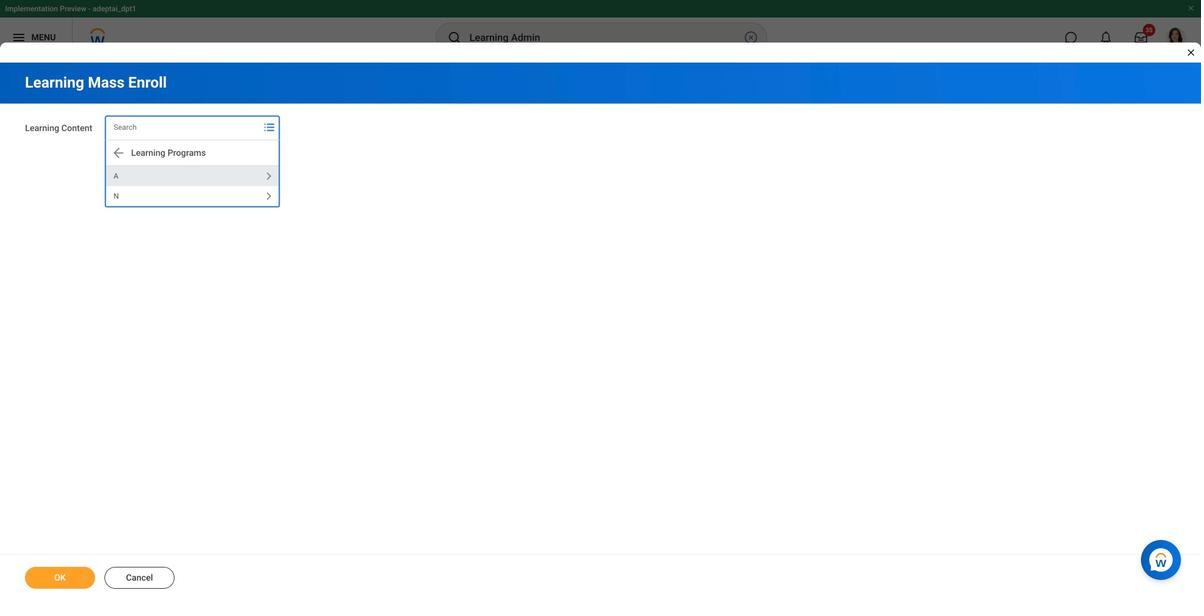 Task type: vqa. For each thing, say whether or not it's contained in the screenshot.
'PROFILE LOGAN MCNEIL' 'element'
yes



Task type: locate. For each thing, give the bounding box(es) containing it.
main content
[[0, 63, 1201, 600]]

notifications large image
[[1100, 31, 1112, 44]]

inbox large image
[[1135, 31, 1147, 44]]

Search field
[[106, 116, 259, 139]]

banner
[[0, 0, 1201, 58]]

1 vertical spatial chevron right small image
[[261, 189, 276, 204]]

0 vertical spatial chevron right small image
[[261, 169, 276, 184]]

chevron right small image
[[261, 169, 276, 184], [261, 189, 276, 204]]

profile logan mcneil element
[[1159, 24, 1194, 51]]

dialog
[[0, 0, 1201, 600]]



Task type: describe. For each thing, give the bounding box(es) containing it.
arrow left image
[[111, 145, 126, 160]]

2 chevron right small image from the top
[[261, 189, 276, 204]]

workday assistant region
[[1141, 535, 1186, 580]]

close environment banner image
[[1188, 4, 1195, 12]]

x circle image
[[744, 30, 759, 45]]

1 chevron right small image from the top
[[261, 169, 276, 184]]

search image
[[447, 30, 462, 45]]

close learning mass enroll image
[[1186, 48, 1196, 58]]

prompts image
[[262, 120, 277, 135]]



